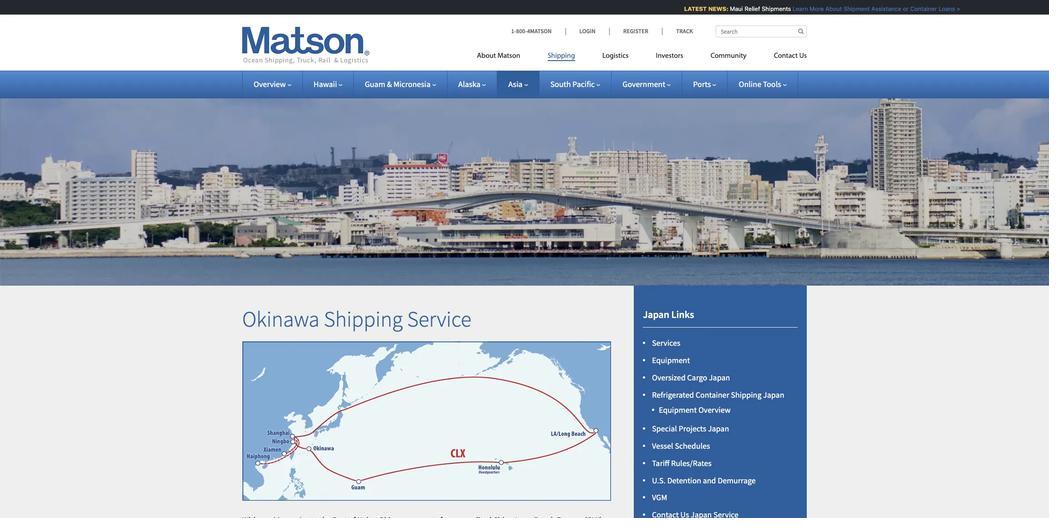 Task type: locate. For each thing, give the bounding box(es) containing it.
0 horizontal spatial container
[[696, 389, 730, 400]]

login link
[[566, 27, 610, 35]]

&
[[387, 79, 392, 89]]

learn more about shipment assistance or container loans > link
[[787, 5, 955, 12]]

south pacific
[[551, 79, 595, 89]]

about matson
[[477, 52, 521, 60]]

0 vertical spatial equipment
[[653, 355, 690, 365]]

about right the more
[[820, 5, 837, 12]]

equipment overview
[[659, 405, 731, 415]]

detention
[[668, 475, 702, 486]]

1-
[[512, 27, 516, 35]]

equipment up oversized
[[653, 355, 690, 365]]

2 vertical spatial shipping
[[732, 389, 762, 400]]

learn
[[787, 5, 803, 12]]

ports
[[694, 79, 712, 89]]

projects
[[679, 423, 707, 434]]

0 horizontal spatial shipping
[[324, 305, 403, 333]]

equipment for equipment link
[[653, 355, 690, 365]]

None search field
[[716, 26, 807, 37]]

guam & micronesia link
[[365, 79, 436, 89]]

equipment
[[653, 355, 690, 365], [659, 405, 697, 415]]

1 horizontal spatial overview
[[699, 405, 731, 415]]

okinawa port map image
[[242, 341, 612, 501]]

1 vertical spatial equipment
[[659, 405, 697, 415]]

container
[[905, 5, 932, 12], [696, 389, 730, 400]]

0 vertical spatial container
[[905, 5, 932, 12]]

0 vertical spatial overview
[[254, 79, 286, 89]]

0 horizontal spatial overview
[[254, 79, 286, 89]]

about
[[820, 5, 837, 12], [477, 52, 496, 60]]

maui
[[725, 5, 738, 12]]

and
[[703, 475, 717, 486]]

blue matson logo with ocean, shipping, truck, rail and logistics written beneath it. image
[[242, 27, 370, 64]]

0 vertical spatial shipping
[[548, 52, 575, 60]]

container down cargo on the right bottom of the page
[[696, 389, 730, 400]]

hawaii
[[314, 79, 337, 89]]

oversized cargo japan link
[[653, 372, 731, 383]]

government link
[[623, 79, 671, 89]]

demurrage
[[718, 475, 756, 486]]

equipment for equipment overview
[[659, 405, 697, 415]]

>
[[952, 5, 955, 12]]

asia link
[[509, 79, 528, 89]]

about left matson
[[477, 52, 496, 60]]

community link
[[697, 48, 761, 67]]

schedules
[[675, 441, 711, 451]]

2 horizontal spatial shipping
[[732, 389, 762, 400]]

south
[[551, 79, 571, 89]]

service
[[408, 305, 472, 333]]

container right or
[[905, 5, 932, 12]]

top menu navigation
[[477, 48, 807, 67]]

links
[[672, 308, 695, 321]]

shipments
[[757, 5, 786, 12]]

special
[[653, 423, 678, 434]]

honolulu image
[[449, 410, 552, 513]]

alaska
[[459, 79, 481, 89]]

government
[[623, 79, 666, 89]]

register
[[624, 27, 649, 35]]

1 vertical spatial about
[[477, 52, 496, 60]]

contact us
[[774, 52, 807, 60]]

japan
[[643, 308, 670, 321], [709, 372, 731, 383], [764, 389, 785, 400], [709, 423, 730, 434]]

1 vertical spatial overview
[[699, 405, 731, 415]]

cargo
[[688, 372, 708, 383]]

special projects japan link
[[653, 423, 730, 434]]

logistics link
[[589, 48, 643, 67]]

investors
[[656, 52, 684, 60]]

u.s. detention and demurrage
[[653, 475, 756, 486]]

refrigerated
[[653, 389, 694, 400]]

equipment down refrigerated
[[659, 405, 697, 415]]

japan links
[[643, 308, 695, 321]]

logistics
[[603, 52, 629, 60]]

overview
[[254, 79, 286, 89], [699, 405, 731, 415]]

1 horizontal spatial about
[[820, 5, 837, 12]]

1 horizontal spatial shipping
[[548, 52, 575, 60]]

investors link
[[643, 48, 697, 67]]

vessel schedules
[[653, 441, 711, 451]]

1-800-4matson link
[[512, 27, 566, 35]]

vgm
[[653, 492, 668, 503]]

refrigerated container shipping japan link
[[653, 389, 785, 400]]

1 vertical spatial container
[[696, 389, 730, 400]]

assistance
[[866, 5, 896, 12]]

shipping
[[548, 52, 575, 60], [324, 305, 403, 333], [732, 389, 762, 400]]

0 horizontal spatial about
[[477, 52, 496, 60]]

latest news: maui relief shipments learn more about shipment assistance or container loans >
[[679, 5, 955, 12]]

loans
[[934, 5, 950, 12]]

japan links section
[[623, 286, 819, 518]]

japan image
[[242, 383, 344, 486], [241, 390, 343, 493], [232, 402, 335, 504], [208, 413, 310, 516]]



Task type: describe. For each thing, give the bounding box(es) containing it.
guam image
[[307, 429, 410, 518]]

register link
[[610, 27, 663, 35]]

about matson link
[[477, 48, 534, 67]]

shipping link
[[534, 48, 589, 67]]

1 horizontal spatial container
[[905, 5, 932, 12]]

longbeach image
[[547, 379, 649, 481]]

overview inside 'japan links' section
[[699, 405, 731, 415]]

naha image
[[256, 397, 359, 500]]

or
[[898, 5, 903, 12]]

contact us link
[[761, 48, 807, 67]]

refrigerated container shipping japan
[[653, 389, 785, 400]]

alaska link
[[459, 79, 486, 89]]

search image
[[799, 28, 804, 34]]

vessel schedules link
[[653, 441, 711, 451]]

online tools link
[[739, 79, 787, 89]]

tools
[[764, 79, 782, 89]]

oversized
[[653, 372, 686, 383]]

matson
[[498, 52, 521, 60]]

shipping inside top menu navigation
[[548, 52, 575, 60]]

u.s.
[[653, 475, 666, 486]]

vessel
[[653, 441, 674, 451]]

guam
[[365, 79, 386, 89]]

news:
[[703, 5, 723, 12]]

vgm link
[[653, 492, 668, 503]]

track
[[677, 27, 694, 35]]

track link
[[663, 27, 694, 35]]

shipment
[[838, 5, 865, 12]]

equipment overview link
[[659, 405, 731, 415]]

0 vertical spatial about
[[820, 5, 837, 12]]

1-800-4matson
[[512, 27, 552, 35]]

contact
[[774, 52, 798, 60]]

4matson
[[528, 27, 552, 35]]

tariff rules/rates link
[[653, 458, 712, 468]]

login
[[580, 27, 596, 35]]

ports link
[[694, 79, 717, 89]]

community
[[711, 52, 747, 60]]

okinawa shipping service
[[242, 305, 472, 333]]

container inside 'japan links' section
[[696, 389, 730, 400]]

Search search field
[[716, 26, 807, 37]]

okinawa
[[242, 305, 320, 333]]

about inside top menu navigation
[[477, 52, 496, 60]]

overview link
[[254, 79, 291, 89]]

hawaii link
[[314, 79, 343, 89]]

south pacific link
[[551, 79, 601, 89]]

us
[[800, 52, 807, 60]]

relief
[[739, 5, 755, 12]]

online tools
[[739, 79, 782, 89]]

1 vertical spatial shipping
[[324, 305, 403, 333]]

pacific
[[573, 79, 595, 89]]

latest
[[679, 5, 702, 12]]

special projects japan
[[653, 423, 730, 434]]

online
[[739, 79, 762, 89]]

services
[[653, 338, 681, 348]]

services link
[[653, 338, 681, 348]]

port at naha, japan image
[[0, 84, 1050, 286]]

800-
[[516, 27, 528, 35]]

oversized cargo japan
[[653, 372, 731, 383]]

tariff
[[653, 458, 670, 468]]

asia
[[509, 79, 523, 89]]

rules/rates
[[672, 458, 712, 468]]

micronesia
[[394, 79, 431, 89]]

shipping inside 'japan links' section
[[732, 389, 762, 400]]

guam & micronesia
[[365, 79, 431, 89]]

equipment link
[[653, 355, 690, 365]]

more
[[804, 5, 819, 12]]

u.s. detention and demurrage link
[[653, 475, 756, 486]]

tariff rules/rates
[[653, 458, 712, 468]]



Task type: vqa. For each thing, say whether or not it's contained in the screenshot.
connects to the top
no



